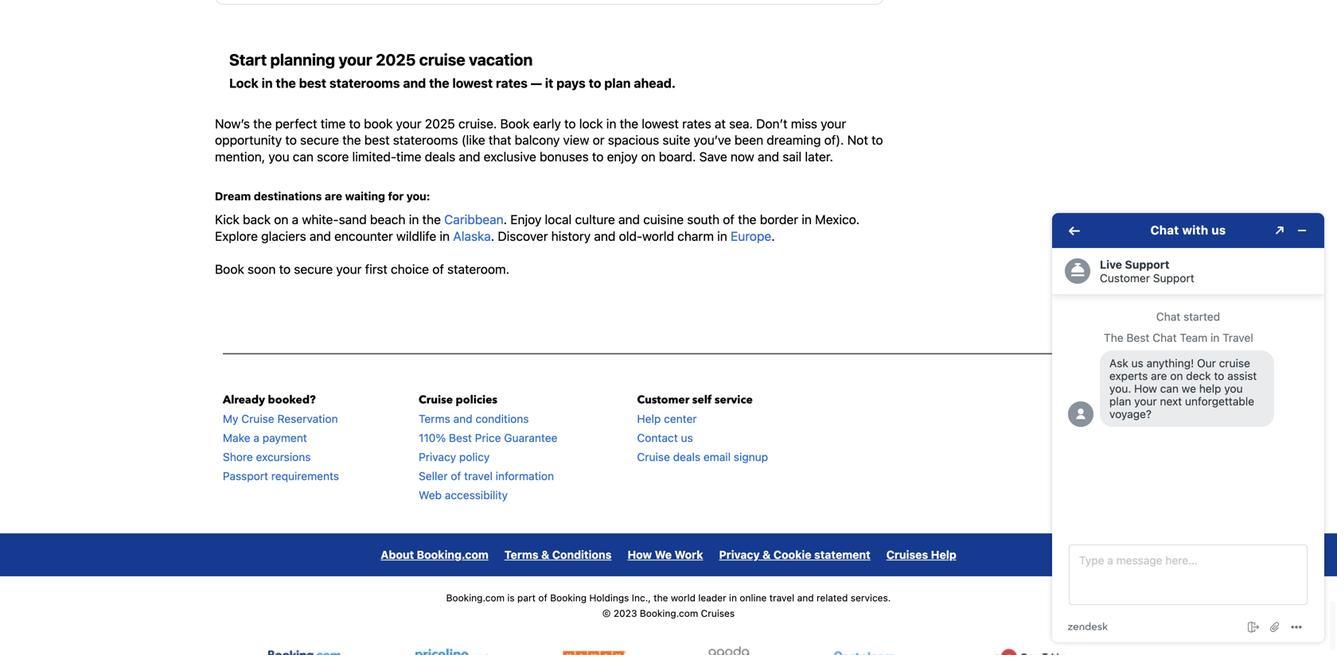 Task type: locate. For each thing, give the bounding box(es) containing it.
1 vertical spatial 2025
[[425, 116, 455, 131]]

1 vertical spatial rates
[[682, 116, 711, 131]]

to down or
[[592, 149, 604, 164]]

early
[[533, 116, 561, 131]]

wildlife
[[396, 229, 436, 244]]

on up glaciers
[[274, 212, 289, 227]]

dream
[[215, 190, 251, 203]]

staterooms left (like
[[393, 133, 458, 148]]

0 vertical spatial 2025
[[376, 50, 416, 69]]

0 horizontal spatial on
[[274, 212, 289, 227]]

lock
[[229, 75, 259, 91]]

rentalcars image
[[832, 647, 918, 656]]

1 horizontal spatial deals
[[673, 451, 701, 464]]

2025 left 'cruise'
[[376, 50, 416, 69]]

privacy up seller
[[419, 451, 456, 464]]

1 horizontal spatial cruise
[[419, 393, 453, 408]]

self
[[692, 393, 712, 408]]

0 vertical spatial privacy
[[419, 451, 456, 464]]

cruise up make a payment link
[[241, 413, 274, 426]]

sea.
[[729, 116, 753, 131]]

world left leader
[[671, 593, 696, 604]]

0 vertical spatial best
[[299, 75, 326, 91]]

1 vertical spatial terms
[[505, 549, 539, 562]]

the down 'cruise'
[[429, 75, 449, 91]]

seller
[[419, 470, 448, 483]]

web accessibility link
[[419, 489, 508, 502]]

inc.,
[[632, 593, 651, 604]]

save
[[699, 149, 727, 164]]

time
[[321, 116, 346, 131], [396, 149, 421, 164]]

your
[[339, 50, 372, 69], [396, 116, 422, 131], [821, 116, 846, 131], [336, 262, 362, 277]]

book up that
[[500, 116, 530, 131]]

1 horizontal spatial .
[[504, 212, 507, 227]]

cruise.
[[458, 116, 497, 131]]

a right "make"
[[253, 432, 259, 445]]

been
[[735, 133, 763, 148]]

opentable image
[[993, 647, 1069, 656]]

customer
[[637, 393, 690, 408]]

time up the score
[[321, 116, 346, 131]]

1 vertical spatial staterooms
[[393, 133, 458, 148]]

vacation
[[469, 50, 533, 69]]

rates up the you've
[[682, 116, 711, 131]]

0 horizontal spatial best
[[299, 75, 326, 91]]

later.
[[805, 149, 833, 164]]

. left enjoy
[[504, 212, 507, 227]]

how we work
[[628, 549, 703, 562]]

1 horizontal spatial privacy
[[719, 549, 760, 562]]

1 vertical spatial deals
[[673, 451, 701, 464]]

0 horizontal spatial cruises
[[701, 609, 735, 620]]

your right planning
[[339, 50, 372, 69]]

secure up the score
[[300, 133, 339, 148]]

0 vertical spatial a
[[292, 212, 299, 227]]

2023
[[614, 609, 637, 620]]

2 vertical spatial booking.com
[[640, 609, 698, 620]]

staterooms inside now's the perfect time to book your 2025 cruise. book early to lock in the lowest rates at sea. don't miss your opportunity to secure the best staterooms (like that balcony view or spacious suite you've been dreaming of).  not to mention, you can score limited-time deals and exclusive bonuses to enjoy on board. save now and sail later.
[[393, 133, 458, 148]]

0 horizontal spatial travel
[[464, 470, 493, 483]]

cruise down contact
[[637, 451, 670, 464]]

1 vertical spatial world
[[671, 593, 696, 604]]

1 horizontal spatial time
[[396, 149, 421, 164]]

requirements
[[271, 470, 339, 483]]

deals up you:
[[425, 149, 456, 164]]

best inside start planning your 2025 cruise vacation lock in the best staterooms and the lowest rates — it pays to plan ahead.
[[299, 75, 326, 91]]

white-
[[302, 212, 339, 227]]

0 vertical spatial deals
[[425, 149, 456, 164]]

0 horizontal spatial cruise
[[241, 413, 274, 426]]

0 horizontal spatial a
[[253, 432, 259, 445]]

staterooms up book
[[329, 75, 400, 91]]

alaska link
[[453, 229, 491, 244]]

1 horizontal spatial rates
[[682, 116, 711, 131]]

1 horizontal spatial on
[[641, 149, 656, 164]]

view
[[563, 133, 589, 148]]

and up best
[[453, 413, 473, 426]]

conditions
[[476, 413, 529, 426]]

0 horizontal spatial privacy
[[419, 451, 456, 464]]

sail
[[783, 149, 802, 164]]

guarantee
[[504, 432, 558, 445]]

signup
[[734, 451, 768, 464]]

0 horizontal spatial &
[[541, 549, 549, 562]]

web
[[419, 489, 442, 502]]

it
[[545, 75, 553, 91]]

of right part
[[538, 593, 548, 604]]

2 horizontal spatial cruise
[[637, 451, 670, 464]]

0 vertical spatial book
[[500, 116, 530, 131]]

booking.com image
[[268, 647, 341, 656]]

0 horizontal spatial time
[[321, 116, 346, 131]]

0 vertical spatial cruise
[[419, 393, 453, 408]]

miss
[[791, 116, 817, 131]]

of inside ". enjoy local culture and cuisine south of the border in mexico. explore glaciers and encounter wildlife in"
[[723, 212, 735, 227]]

cookie
[[774, 549, 812, 562]]

work
[[675, 549, 703, 562]]

1 horizontal spatial cruises
[[887, 549, 928, 562]]

rates inside start planning your 2025 cruise vacation lock in the best staterooms and the lowest rates — it pays to plan ahead.
[[496, 75, 528, 91]]

lowest down 'vacation'
[[452, 75, 493, 91]]

cruises up services.
[[887, 549, 928, 562]]

to up view
[[564, 116, 576, 131]]

sand
[[339, 212, 367, 227]]

booking.com left is on the left bottom
[[446, 593, 505, 604]]

1 vertical spatial a
[[253, 432, 259, 445]]

1 vertical spatial best
[[364, 133, 390, 148]]

110%
[[419, 432, 446, 445]]

booking.com right 'about'
[[417, 549, 489, 562]]

0 horizontal spatial book
[[215, 262, 244, 277]]

0 vertical spatial rates
[[496, 75, 528, 91]]

board.
[[659, 149, 696, 164]]

in
[[262, 75, 273, 91], [606, 116, 616, 131], [409, 212, 419, 227], [802, 212, 812, 227], [440, 229, 450, 244], [717, 229, 727, 244], [729, 593, 737, 604]]

1 vertical spatial privacy
[[719, 549, 760, 562]]

back
[[243, 212, 271, 227]]

lowest up suite
[[642, 116, 679, 131]]

1 vertical spatial cruises
[[701, 609, 735, 620]]

caribbean
[[444, 212, 504, 227]]

privacy policy link
[[419, 451, 490, 464]]

the right inc.,
[[654, 593, 668, 604]]

online
[[740, 593, 767, 604]]

now's
[[215, 116, 250, 131]]

shore excursions link
[[223, 451, 311, 464]]

booking.com down inc.,
[[640, 609, 698, 620]]

2 horizontal spatial .
[[772, 229, 775, 244]]

the up "europe"
[[738, 212, 757, 227]]

terms up part
[[505, 549, 539, 562]]

service
[[715, 393, 753, 408]]

1 horizontal spatial 2025
[[425, 116, 455, 131]]

cruises inside booking.com is part of booking holdings inc., the world leader in online travel and related services. © 2023 booking.com cruises
[[701, 609, 735, 620]]

0 horizontal spatial terms
[[419, 413, 450, 426]]

and inside cruise policies terms and conditions 110% best price guarantee privacy policy seller of travel information web accessibility
[[453, 413, 473, 426]]

deals down us
[[673, 451, 701, 464]]

1 vertical spatial help
[[931, 549, 957, 562]]

balcony
[[515, 133, 560, 148]]

terms
[[419, 413, 450, 426], [505, 549, 539, 562]]

1 & from the left
[[541, 549, 549, 562]]

1 horizontal spatial a
[[292, 212, 299, 227]]

border
[[760, 212, 798, 227]]

time up you:
[[396, 149, 421, 164]]

secure down glaciers
[[294, 262, 333, 277]]

rates left —
[[496, 75, 528, 91]]

not
[[847, 133, 868, 148]]

of
[[723, 212, 735, 227], [432, 262, 444, 277], [451, 470, 461, 483], [538, 593, 548, 604]]

. down caribbean
[[491, 229, 494, 244]]

book soon to secure your first choice of stateroom.
[[215, 262, 510, 277]]

2 vertical spatial cruise
[[637, 451, 670, 464]]

0 vertical spatial secure
[[300, 133, 339, 148]]

the down planning
[[276, 75, 296, 91]]

privacy up online
[[719, 549, 760, 562]]

travel right online
[[770, 593, 795, 604]]

kick back on a white-sand beach in the caribbean
[[215, 212, 504, 227]]

to right the soon
[[279, 262, 291, 277]]

1 horizontal spatial lowest
[[642, 116, 679, 131]]

payment
[[262, 432, 307, 445]]

1 horizontal spatial best
[[364, 133, 390, 148]]

1 vertical spatial cruise
[[241, 413, 274, 426]]

help center link
[[637, 413, 697, 426]]

to
[[589, 75, 601, 91], [349, 116, 361, 131], [564, 116, 576, 131], [285, 133, 297, 148], [872, 133, 883, 148], [592, 149, 604, 164], [279, 262, 291, 277]]

of right south
[[723, 212, 735, 227]]

you
[[269, 149, 289, 164]]

privacy inside cruise policies terms and conditions 110% best price guarantee privacy policy seller of travel information web accessibility
[[419, 451, 456, 464]]

contact us link
[[637, 432, 693, 445]]

1 horizontal spatial terms
[[505, 549, 539, 562]]

cruise inside customer self service help center contact us cruise deals email signup
[[637, 451, 670, 464]]

is
[[507, 593, 515, 604]]

staterooms
[[329, 75, 400, 91], [393, 133, 458, 148]]

2025
[[376, 50, 416, 69], [425, 116, 455, 131]]

booked?
[[268, 393, 316, 408]]

0 vertical spatial time
[[321, 116, 346, 131]]

don't
[[756, 116, 788, 131]]

encounter
[[334, 229, 393, 244]]

0 vertical spatial on
[[641, 149, 656, 164]]

& left cookie
[[763, 549, 771, 562]]

and down the culture
[[594, 229, 616, 244]]

travel up accessibility
[[464, 470, 493, 483]]

world down cuisine on the top of page
[[642, 229, 674, 244]]

start
[[229, 50, 267, 69]]

travel inside cruise policies terms and conditions 110% best price guarantee privacy policy seller of travel information web accessibility
[[464, 470, 493, 483]]

and up old-
[[618, 212, 640, 227]]

world
[[642, 229, 674, 244], [671, 593, 696, 604]]

your up 'of).'
[[821, 116, 846, 131]]

1 horizontal spatial book
[[500, 116, 530, 131]]

cruise inside cruise policies terms and conditions 110% best price guarantee privacy policy seller of travel information web accessibility
[[419, 393, 453, 408]]

and down (like
[[459, 149, 480, 164]]

choice
[[391, 262, 429, 277]]

1 vertical spatial book
[[215, 262, 244, 277]]

cruise policies terms and conditions 110% best price guarantee privacy policy seller of travel information web accessibility
[[419, 393, 558, 502]]

& left conditions
[[541, 549, 549, 562]]

lowest
[[452, 75, 493, 91], [642, 116, 679, 131]]

travel inside booking.com is part of booking holdings inc., the world leader in online travel and related services. © 2023 booking.com cruises
[[770, 593, 795, 604]]

cruises down leader
[[701, 609, 735, 620]]

on down spacious
[[641, 149, 656, 164]]

. down border
[[772, 229, 775, 244]]

0 vertical spatial help
[[637, 413, 661, 426]]

0 horizontal spatial lowest
[[452, 75, 493, 91]]

2 & from the left
[[763, 549, 771, 562]]

0 vertical spatial terms
[[419, 413, 450, 426]]

a up glaciers
[[292, 212, 299, 227]]

book left the soon
[[215, 262, 244, 277]]

0 vertical spatial staterooms
[[329, 75, 400, 91]]

best down book
[[364, 133, 390, 148]]

1 horizontal spatial &
[[763, 549, 771, 562]]

us
[[681, 432, 693, 445]]

.
[[504, 212, 507, 227], [491, 229, 494, 244], [772, 229, 775, 244]]

and left related
[[797, 593, 814, 604]]

on inside now's the perfect time to book your 2025 cruise. book early to lock in the lowest rates at sea. don't miss your opportunity to secure the best staterooms (like that balcony view or spacious suite you've been dreaming of).  not to mention, you can score limited-time deals and exclusive bonuses to enjoy on board. save now and sail later.
[[641, 149, 656, 164]]

0 horizontal spatial deals
[[425, 149, 456, 164]]

0 horizontal spatial help
[[637, 413, 661, 426]]

and down 'cruise'
[[403, 75, 426, 91]]

2025 left cruise.
[[425, 116, 455, 131]]

1 vertical spatial travel
[[770, 593, 795, 604]]

a
[[292, 212, 299, 227], [253, 432, 259, 445]]

to left book
[[349, 116, 361, 131]]

and inside start planning your 2025 cruise vacation lock in the best staterooms and the lowest rates — it pays to plan ahead.
[[403, 75, 426, 91]]

0 horizontal spatial 2025
[[376, 50, 416, 69]]

deals inside now's the perfect time to book your 2025 cruise. book early to lock in the lowest rates at sea. don't miss your opportunity to secure the best staterooms (like that balcony view or spacious suite you've been dreaming of).  not to mention, you can score limited-time deals and exclusive bonuses to enjoy on board. save now and sail later.
[[425, 149, 456, 164]]

the inside ". enjoy local culture and cuisine south of the border in mexico. explore glaciers and encounter wildlife in"
[[738, 212, 757, 227]]

0 horizontal spatial rates
[[496, 75, 528, 91]]

secure
[[300, 133, 339, 148], [294, 262, 333, 277]]

your left first
[[336, 262, 362, 277]]

2025 inside now's the perfect time to book your 2025 cruise. book early to lock in the lowest rates at sea. don't miss your opportunity to secure the best staterooms (like that balcony view or spacious suite you've been dreaming of).  not to mention, you can score limited-time deals and exclusive bonuses to enjoy on board. save now and sail later.
[[425, 116, 455, 131]]

history
[[551, 229, 591, 244]]

0 vertical spatial travel
[[464, 470, 493, 483]]

leader
[[698, 593, 726, 604]]

to left plan at the left of page
[[589, 75, 601, 91]]

0 vertical spatial lowest
[[452, 75, 493, 91]]

1 vertical spatial lowest
[[642, 116, 679, 131]]

the up wildlife
[[422, 212, 441, 227]]

terms up 110%
[[419, 413, 450, 426]]

already
[[223, 393, 265, 408]]

best down planning
[[299, 75, 326, 91]]

book
[[500, 116, 530, 131], [215, 262, 244, 277]]

for
[[388, 190, 404, 203]]

that
[[489, 133, 511, 148]]

center
[[664, 413, 697, 426]]

score
[[317, 149, 349, 164]]

limited-
[[352, 149, 396, 164]]

or
[[593, 133, 605, 148]]

cruise up 110%
[[419, 393, 453, 408]]

0 vertical spatial world
[[642, 229, 674, 244]]

1 horizontal spatial travel
[[770, 593, 795, 604]]

of down privacy policy link
[[451, 470, 461, 483]]

of inside cruise policies terms and conditions 110% best price guarantee privacy policy seller of travel information web accessibility
[[451, 470, 461, 483]]

travel
[[464, 470, 493, 483], [770, 593, 795, 604]]



Task type: describe. For each thing, give the bounding box(es) containing it.
destinations
[[254, 190, 322, 203]]

ahead.
[[634, 75, 676, 91]]

in inside now's the perfect time to book your 2025 cruise. book early to lock in the lowest rates at sea. don't miss your opportunity to secure the best staterooms (like that balcony view or spacious suite you've been dreaming of).  not to mention, you can score limited-time deals and exclusive bonuses to enjoy on board. save now and sail later.
[[606, 116, 616, 131]]

planning
[[270, 50, 335, 69]]

your inside start planning your 2025 cruise vacation lock in the best staterooms and the lowest rates — it pays to plan ahead.
[[339, 50, 372, 69]]

2025 inside start planning your 2025 cruise vacation lock in the best staterooms and the lowest rates — it pays to plan ahead.
[[376, 50, 416, 69]]

related
[[817, 593, 848, 604]]

perfect
[[275, 116, 317, 131]]

& for terms
[[541, 549, 549, 562]]

alaska
[[453, 229, 491, 244]]

make a payment link
[[223, 432, 307, 445]]

exclusive
[[484, 149, 536, 164]]

stateroom.
[[447, 262, 510, 277]]

& for privacy
[[763, 549, 771, 562]]

reservation
[[277, 413, 338, 426]]

how
[[628, 549, 652, 562]]

how we work link
[[628, 549, 703, 562]]

to inside start planning your 2025 cruise vacation lock in the best staterooms and the lowest rates — it pays to plan ahead.
[[589, 75, 601, 91]]

secure inside now's the perfect time to book your 2025 cruise. book early to lock in the lowest rates at sea. don't miss your opportunity to secure the best staterooms (like that balcony view or spacious suite you've been dreaming of).  not to mention, you can score limited-time deals and exclusive bonuses to enjoy on board. save now and sail later.
[[300, 133, 339, 148]]

to right "not"
[[872, 133, 883, 148]]

of right choice
[[432, 262, 444, 277]]

start planning your 2025 cruise vacation lock in the best staterooms and the lowest rates — it pays to plan ahead.
[[229, 50, 676, 91]]

contact
[[637, 432, 678, 445]]

deals inside customer self service help center contact us cruise deals email signup
[[673, 451, 701, 464]]

kayak image
[[563, 647, 626, 656]]

of inside booking.com is part of booking holdings inc., the world leader in online travel and related services. © 2023 booking.com cruises
[[538, 593, 548, 604]]

cruises help
[[887, 549, 957, 562]]

(like
[[461, 133, 485, 148]]

world inside booking.com is part of booking holdings inc., the world leader in online travel and related services. © 2023 booking.com cruises
[[671, 593, 696, 604]]

terms inside cruise policies terms and conditions 110% best price guarantee privacy policy seller of travel information web accessibility
[[419, 413, 450, 426]]

terms & conditions link
[[505, 549, 612, 562]]

a inside already booked? my cruise reservation make a payment shore excursions passport requirements
[[253, 432, 259, 445]]

to down perfect
[[285, 133, 297, 148]]

cruise deals email signup link
[[637, 451, 768, 464]]

kick
[[215, 212, 240, 227]]

explore
[[215, 229, 258, 244]]

. enjoy local culture and cuisine south of the border in mexico. explore glaciers and encounter wildlife in
[[215, 212, 860, 244]]

booking.com is part of booking holdings inc., the world leader in online travel and related services. © 2023 booking.com cruises
[[446, 593, 891, 620]]

1 vertical spatial booking.com
[[446, 593, 505, 604]]

my
[[223, 413, 238, 426]]

of).
[[824, 133, 844, 148]]

you've
[[694, 133, 731, 148]]

the inside booking.com is part of booking holdings inc., the world leader in online travel and related services. © 2023 booking.com cruises
[[654, 593, 668, 604]]

customer self service help center contact us cruise deals email signup
[[637, 393, 768, 464]]

in inside start planning your 2025 cruise vacation lock in the best staterooms and the lowest rates — it pays to plan ahead.
[[262, 75, 273, 91]]

enjoy
[[510, 212, 542, 227]]

—
[[531, 75, 542, 91]]

1 horizontal spatial help
[[931, 549, 957, 562]]

are
[[325, 190, 342, 203]]

the up opportunity
[[253, 116, 272, 131]]

priceline image
[[416, 647, 488, 656]]

best inside now's the perfect time to book your 2025 cruise. book early to lock in the lowest rates at sea. don't miss your opportunity to secure the best staterooms (like that balcony view or spacious suite you've been dreaming of).  not to mention, you can score limited-time deals and exclusive bonuses to enjoy on board. save now and sail later.
[[364, 133, 390, 148]]

suite
[[663, 133, 690, 148]]

the up the score
[[342, 133, 361, 148]]

pays
[[556, 75, 586, 91]]

0 vertical spatial cruises
[[887, 549, 928, 562]]

discover
[[498, 229, 548, 244]]

cuisine
[[643, 212, 684, 227]]

lowest inside now's the perfect time to book your 2025 cruise. book early to lock in the lowest rates at sea. don't miss your opportunity to secure the best staterooms (like that balcony view or spacious suite you've been dreaming of).  not to mention, you can score limited-time deals and exclusive bonuses to enjoy on board. save now and sail later.
[[642, 116, 679, 131]]

staterooms inside start planning your 2025 cruise vacation lock in the best staterooms and the lowest rates — it pays to plan ahead.
[[329, 75, 400, 91]]

book inside now's the perfect time to book your 2025 cruise. book early to lock in the lowest rates at sea. don't miss your opportunity to secure the best staterooms (like that balcony view or spacious suite you've been dreaming of).  not to mention, you can score limited-time deals and exclusive bonuses to enjoy on board. save now and sail later.
[[500, 116, 530, 131]]

enjoy
[[607, 149, 638, 164]]

lowest inside start planning your 2025 cruise vacation lock in the best staterooms and the lowest rates — it pays to plan ahead.
[[452, 75, 493, 91]]

0 horizontal spatial .
[[491, 229, 494, 244]]

conditions
[[552, 549, 612, 562]]

about
[[381, 549, 414, 562]]

seller of travel information link
[[419, 470, 554, 483]]

policies
[[456, 393, 498, 408]]

europe link
[[731, 229, 772, 244]]

plan
[[604, 75, 631, 91]]

booking
[[550, 593, 587, 604]]

alaska . discover history and old-world charm in europe .
[[453, 229, 775, 244]]

privacy & cookie statement link
[[719, 549, 871, 562]]

and down white-
[[310, 229, 331, 244]]

your right book
[[396, 116, 422, 131]]

help inside customer self service help center contact us cruise deals email signup
[[637, 413, 661, 426]]

we
[[655, 549, 672, 562]]

agoda image
[[701, 647, 757, 656]]

spacious
[[608, 133, 659, 148]]

holdings
[[589, 593, 629, 604]]

old-
[[619, 229, 642, 244]]

at
[[715, 116, 726, 131]]

price
[[475, 432, 501, 445]]

110% best price guarantee link
[[419, 432, 558, 445]]

. inside ". enjoy local culture and cuisine south of the border in mexico. explore glaciers and encounter wildlife in"
[[504, 212, 507, 227]]

and inside booking.com is part of booking holdings inc., the world leader in online travel and related services. © 2023 booking.com cruises
[[797, 593, 814, 604]]

beach
[[370, 212, 406, 227]]

terms & conditions
[[505, 549, 612, 562]]

mention,
[[215, 149, 265, 164]]

can
[[293, 149, 314, 164]]

best
[[449, 432, 472, 445]]

services.
[[851, 593, 891, 604]]

1 vertical spatial on
[[274, 212, 289, 227]]

statement
[[814, 549, 871, 562]]

1 vertical spatial time
[[396, 149, 421, 164]]

already booked? my cruise reservation make a payment shore excursions passport requirements
[[223, 393, 339, 483]]

passport requirements link
[[223, 470, 339, 483]]

now
[[731, 149, 754, 164]]

email
[[704, 451, 731, 464]]

in inside booking.com is part of booking holdings inc., the world leader in online travel and related services. © 2023 booking.com cruises
[[729, 593, 737, 604]]

privacy & cookie statement
[[719, 549, 871, 562]]

book
[[364, 116, 393, 131]]

0 vertical spatial booking.com
[[417, 549, 489, 562]]

rates inside now's the perfect time to book your 2025 cruise. book early to lock in the lowest rates at sea. don't miss your opportunity to secure the best staterooms (like that balcony view or spacious suite you've been dreaming of).  not to mention, you can score limited-time deals and exclusive bonuses to enjoy on board. save now and sail later.
[[682, 116, 711, 131]]

europe
[[731, 229, 772, 244]]

cruise inside already booked? my cruise reservation make a payment shore excursions passport requirements
[[241, 413, 274, 426]]

accessibility
[[445, 489, 508, 502]]

1 vertical spatial secure
[[294, 262, 333, 277]]

charm
[[678, 229, 714, 244]]

cruises help link
[[887, 549, 957, 562]]

information
[[496, 470, 554, 483]]

culture
[[575, 212, 615, 227]]

the up spacious
[[620, 116, 638, 131]]

waiting
[[345, 190, 385, 203]]

dreaming
[[767, 133, 821, 148]]

cruise
[[419, 50, 465, 69]]

and left sail
[[758, 149, 779, 164]]

passport
[[223, 470, 268, 483]]



Task type: vqa. For each thing, say whether or not it's contained in the screenshot.
south
yes



